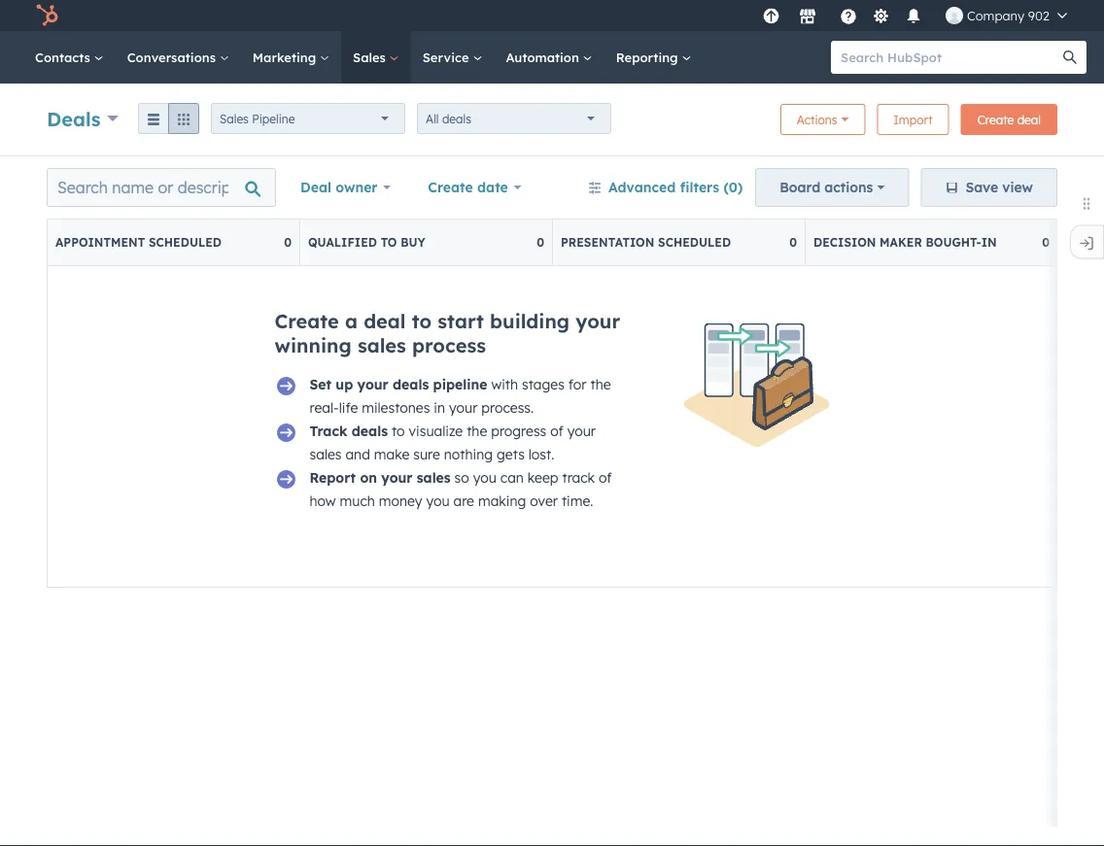 Task type: describe. For each thing, give the bounding box(es) containing it.
over
[[530, 493, 558, 510]]

actions button
[[780, 104, 866, 135]]

to inside the create a deal to start building your winning sales process
[[412, 309, 432, 333]]

stages
[[522, 376, 565, 393]]

company 902 menu
[[757, 0, 1081, 31]]

0 for qualified to buy
[[537, 235, 544, 250]]

automation
[[506, 49, 583, 65]]

sales link
[[341, 31, 411, 84]]

appointment scheduled
[[55, 235, 222, 250]]

automation link
[[494, 31, 604, 84]]

track
[[562, 470, 595, 487]]

Search HubSpot search field
[[831, 41, 1069, 74]]

notifications image
[[905, 9, 922, 26]]

actions
[[797, 112, 837, 127]]

import
[[894, 112, 933, 127]]

set
[[310, 376, 332, 393]]

deal owner
[[300, 179, 378, 196]]

real-
[[310, 400, 339, 417]]

track deals
[[310, 423, 388, 440]]

all deals
[[426, 111, 471, 126]]

are
[[453, 493, 474, 510]]

up
[[336, 376, 353, 393]]

qualified
[[308, 235, 377, 250]]

company 902 button
[[934, 0, 1079, 31]]

and
[[345, 446, 370, 463]]

upgrade link
[[759, 5, 783, 26]]

save view
[[966, 179, 1033, 196]]

pipeline
[[433, 376, 488, 393]]

1 vertical spatial deals
[[393, 376, 429, 393]]

sales pipeline button
[[211, 103, 405, 134]]

appointment
[[55, 235, 145, 250]]

can
[[500, 470, 524, 487]]

0 horizontal spatial you
[[426, 493, 450, 510]]

search image
[[1063, 51, 1077, 64]]

in
[[981, 235, 997, 250]]

Search name or description search field
[[47, 168, 276, 207]]

sales inside to visualize the progress of your sales and make sure nothing gets lost.
[[310, 446, 342, 463]]

track
[[310, 423, 348, 440]]

so
[[455, 470, 469, 487]]

(0)
[[724, 179, 743, 196]]

date
[[477, 179, 508, 196]]

deals button
[[47, 105, 119, 133]]

decision
[[814, 235, 876, 250]]

qualified to buy
[[308, 235, 425, 250]]

create for create deal
[[978, 112, 1014, 127]]

time.
[[562, 493, 594, 510]]

process.
[[481, 400, 534, 417]]

deals for all deals
[[442, 111, 471, 126]]

deals
[[47, 106, 101, 131]]

service link
[[411, 31, 494, 84]]

report
[[310, 470, 356, 487]]

advanced filters (0)
[[609, 179, 743, 196]]

2 vertical spatial sales
[[417, 470, 451, 487]]

all
[[426, 111, 439, 126]]

sure
[[413, 446, 440, 463]]

marketplaces image
[[799, 9, 816, 26]]

contacts
[[35, 49, 94, 65]]

with
[[491, 376, 518, 393]]

create a deal to start building your winning sales process
[[275, 309, 620, 358]]

board actions
[[780, 179, 873, 196]]

with stages for the real-life milestones in your process.
[[310, 376, 611, 417]]

much
[[340, 493, 375, 510]]

902
[[1028, 7, 1050, 23]]

your inside to visualize the progress of your sales and make sure nothing gets lost.
[[567, 423, 596, 440]]

company 902
[[967, 7, 1050, 23]]

keep
[[528, 470, 559, 487]]

sales pipeline
[[220, 111, 295, 126]]

service
[[423, 49, 473, 65]]

to visualize the progress of your sales and make sure nothing gets lost.
[[310, 423, 596, 463]]

conversations link
[[115, 31, 241, 84]]

mateo roberts image
[[946, 7, 963, 24]]

deal owner button
[[288, 168, 404, 207]]

create deal button
[[961, 104, 1058, 135]]

nothing
[[444, 446, 493, 463]]

help image
[[840, 9, 857, 26]]

search button
[[1054, 41, 1087, 74]]

view
[[1003, 179, 1033, 196]]

deals banner
[[47, 98, 1058, 136]]

0 vertical spatial to
[[381, 235, 397, 250]]

deal inside button
[[1017, 112, 1041, 127]]



Task type: vqa. For each thing, say whether or not it's contained in the screenshot.
"Descending sort. Press to sort ascending." ICON
no



Task type: locate. For each thing, give the bounding box(es) containing it.
sales inside sales pipeline popup button
[[220, 111, 249, 126]]

0 horizontal spatial sales
[[220, 111, 249, 126]]

advanced
[[609, 179, 676, 196]]

how
[[310, 493, 336, 510]]

your inside with stages for the real-life milestones in your process.
[[449, 400, 478, 417]]

deals for track deals
[[352, 423, 388, 440]]

0 vertical spatial deals
[[442, 111, 471, 126]]

to down milestones
[[392, 423, 405, 440]]

the right for
[[591, 376, 611, 393]]

your inside the create a deal to start building your winning sales process
[[576, 309, 620, 333]]

you
[[473, 470, 497, 487], [426, 493, 450, 510]]

set up your deals pipeline
[[310, 376, 488, 393]]

buy
[[401, 235, 425, 250]]

hubspot link
[[23, 4, 73, 27]]

1 vertical spatial the
[[467, 423, 487, 440]]

of inside so you can keep track of how much money you are making over time.
[[599, 470, 612, 487]]

the up nothing
[[467, 423, 487, 440]]

1 scheduled from the left
[[149, 235, 222, 250]]

sales for sales pipeline
[[220, 111, 249, 126]]

1 vertical spatial create
[[428, 179, 473, 196]]

0 left qualified
[[284, 235, 292, 250]]

1 horizontal spatial deal
[[1017, 112, 1041, 127]]

notifications button
[[897, 0, 930, 31]]

create inside button
[[978, 112, 1014, 127]]

0 horizontal spatial the
[[467, 423, 487, 440]]

your right up
[[357, 376, 389, 393]]

for
[[569, 376, 587, 393]]

sales inside the create a deal to start building your winning sales process
[[358, 333, 406, 358]]

1 vertical spatial of
[[599, 470, 612, 487]]

deal right the a
[[364, 309, 406, 333]]

board actions button
[[756, 168, 909, 207]]

0 vertical spatial the
[[591, 376, 611, 393]]

1 horizontal spatial create
[[428, 179, 473, 196]]

filters
[[680, 179, 719, 196]]

scheduled for presentation scheduled
[[658, 235, 731, 250]]

group inside deals banner
[[138, 103, 199, 134]]

create left date
[[428, 179, 473, 196]]

create date
[[428, 179, 508, 196]]

create up "save view"
[[978, 112, 1014, 127]]

sales down sure
[[417, 470, 451, 487]]

of right track
[[599, 470, 612, 487]]

reporting
[[616, 49, 682, 65]]

milestones
[[362, 400, 430, 417]]

contacts link
[[23, 31, 115, 84]]

marketing link
[[241, 31, 341, 84]]

0 horizontal spatial deals
[[352, 423, 388, 440]]

you right so
[[473, 470, 497, 487]]

sales
[[358, 333, 406, 358], [310, 446, 342, 463], [417, 470, 451, 487]]

0 vertical spatial of
[[550, 423, 564, 440]]

group
[[138, 103, 199, 134]]

deals inside popup button
[[442, 111, 471, 126]]

scheduled down search name or description search box
[[149, 235, 222, 250]]

your up money
[[381, 470, 413, 487]]

import button
[[877, 104, 949, 135]]

the inside to visualize the progress of your sales and make sure nothing gets lost.
[[467, 423, 487, 440]]

save view button
[[921, 168, 1058, 207]]

the
[[591, 376, 611, 393], [467, 423, 487, 440]]

scheduled for appointment scheduled
[[149, 235, 222, 250]]

pipeline
[[252, 111, 295, 126]]

scheduled
[[149, 235, 222, 250], [658, 235, 731, 250]]

2 vertical spatial to
[[392, 423, 405, 440]]

deal
[[1017, 112, 1041, 127], [364, 309, 406, 333]]

1 vertical spatial sales
[[310, 446, 342, 463]]

gets
[[497, 446, 525, 463]]

marketplaces button
[[787, 0, 828, 31]]

0 horizontal spatial of
[[550, 423, 564, 440]]

winning
[[275, 333, 352, 358]]

a
[[345, 309, 358, 333]]

deal
[[300, 179, 332, 196]]

2 scheduled from the left
[[658, 235, 731, 250]]

create
[[978, 112, 1014, 127], [428, 179, 473, 196], [275, 309, 339, 333]]

report on your sales
[[310, 470, 451, 487]]

create deal
[[978, 112, 1041, 127]]

0 left presentation
[[537, 235, 544, 250]]

1 horizontal spatial sales
[[353, 49, 389, 65]]

0 vertical spatial sales
[[353, 49, 389, 65]]

0 for appointment scheduled
[[284, 235, 292, 250]]

actions
[[825, 179, 873, 196]]

2 horizontal spatial create
[[978, 112, 1014, 127]]

2 horizontal spatial sales
[[417, 470, 451, 487]]

sales for sales
[[353, 49, 389, 65]]

sales down track
[[310, 446, 342, 463]]

1 vertical spatial to
[[412, 309, 432, 333]]

0 vertical spatial you
[[473, 470, 497, 487]]

life
[[339, 400, 358, 417]]

building
[[490, 309, 570, 333]]

0 for decision maker bought-in
[[1042, 235, 1050, 250]]

1 vertical spatial sales
[[220, 111, 249, 126]]

deals up milestones
[[393, 376, 429, 393]]

on
[[360, 470, 377, 487]]

3 0 from the left
[[790, 235, 797, 250]]

making
[[478, 493, 526, 510]]

0 vertical spatial create
[[978, 112, 1014, 127]]

create inside the create a deal to start building your winning sales process
[[275, 309, 339, 333]]

progress
[[491, 423, 547, 440]]

all deals button
[[417, 103, 612, 134]]

start
[[438, 309, 484, 333]]

advanced filters (0) button
[[576, 168, 756, 207]]

0 left decision
[[790, 235, 797, 250]]

1 horizontal spatial the
[[591, 376, 611, 393]]

presentation
[[561, 235, 655, 250]]

you left are
[[426, 493, 450, 510]]

1 horizontal spatial you
[[473, 470, 497, 487]]

0 for presentation scheduled
[[790, 235, 797, 250]]

to inside to visualize the progress of your sales and make sure nothing gets lost.
[[392, 423, 405, 440]]

sales left service
[[353, 49, 389, 65]]

hubspot image
[[35, 4, 58, 27]]

save
[[966, 179, 999, 196]]

your up for
[[576, 309, 620, 333]]

your
[[576, 309, 620, 333], [357, 376, 389, 393], [449, 400, 478, 417], [567, 423, 596, 440], [381, 470, 413, 487]]

maker
[[880, 235, 922, 250]]

0 vertical spatial sales
[[358, 333, 406, 358]]

1 horizontal spatial sales
[[358, 333, 406, 358]]

reporting link
[[604, 31, 703, 84]]

deals right "all"
[[442, 111, 471, 126]]

the inside with stages for the real-life milestones in your process.
[[591, 376, 611, 393]]

conversations
[[127, 49, 219, 65]]

company
[[967, 7, 1025, 23]]

create date button
[[415, 168, 534, 207]]

1 vertical spatial you
[[426, 493, 450, 510]]

2 vertical spatial deals
[[352, 423, 388, 440]]

create left the a
[[275, 309, 339, 333]]

sales up set up your deals pipeline
[[358, 333, 406, 358]]

0 horizontal spatial deal
[[364, 309, 406, 333]]

4 0 from the left
[[1042, 235, 1050, 250]]

lost.
[[529, 446, 554, 463]]

0 horizontal spatial create
[[275, 309, 339, 333]]

owner
[[336, 179, 378, 196]]

bought-
[[926, 235, 981, 250]]

deals up and
[[352, 423, 388, 440]]

to left start
[[412, 309, 432, 333]]

create for create a deal to start building your winning sales process
[[275, 309, 339, 333]]

visualize
[[409, 423, 463, 440]]

board
[[780, 179, 821, 196]]

0 vertical spatial deal
[[1017, 112, 1041, 127]]

0 horizontal spatial sales
[[310, 446, 342, 463]]

0 right in
[[1042, 235, 1050, 250]]

scheduled down filters
[[658, 235, 731, 250]]

your down pipeline at the left
[[449, 400, 478, 417]]

process
[[412, 333, 486, 358]]

in
[[434, 400, 445, 417]]

2 0 from the left
[[537, 235, 544, 250]]

0
[[284, 235, 292, 250], [537, 235, 544, 250], [790, 235, 797, 250], [1042, 235, 1050, 250]]

your up track
[[567, 423, 596, 440]]

sales left pipeline at the top left of the page
[[220, 111, 249, 126]]

1 horizontal spatial of
[[599, 470, 612, 487]]

settings image
[[872, 8, 890, 26]]

of up 'lost.'
[[550, 423, 564, 440]]

deal up "view"
[[1017, 112, 1041, 127]]

1 horizontal spatial scheduled
[[658, 235, 731, 250]]

make
[[374, 446, 410, 463]]

2 vertical spatial create
[[275, 309, 339, 333]]

2 horizontal spatial deals
[[442, 111, 471, 126]]

marketing
[[253, 49, 320, 65]]

0 horizontal spatial scheduled
[[149, 235, 222, 250]]

1 0 from the left
[[284, 235, 292, 250]]

money
[[379, 493, 422, 510]]

upgrade image
[[763, 8, 780, 26]]

1 vertical spatial deal
[[364, 309, 406, 333]]

help button
[[832, 0, 865, 31]]

of inside to visualize the progress of your sales and make sure nothing gets lost.
[[550, 423, 564, 440]]

create for create date
[[428, 179, 473, 196]]

deal inside the create a deal to start building your winning sales process
[[364, 309, 406, 333]]

1 horizontal spatial deals
[[393, 376, 429, 393]]

sales inside sales link
[[353, 49, 389, 65]]

create inside popup button
[[428, 179, 473, 196]]

deals
[[442, 111, 471, 126], [393, 376, 429, 393], [352, 423, 388, 440]]

to left buy
[[381, 235, 397, 250]]

presentation scheduled
[[561, 235, 731, 250]]



